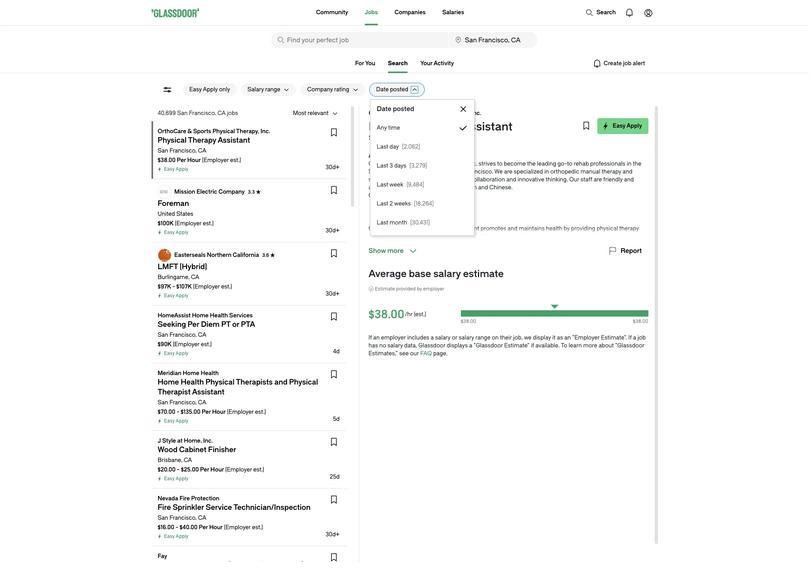 Task type: locate. For each thing, give the bounding box(es) containing it.
francisco, down orthocare & sports physical therapy, inc.
[[170, 148, 197, 154]]

(employer inside san francisco, ca $70.00 - $135.00 per hour (employer est.)
[[227, 409, 254, 416]]

apply for san francisco, ca $16.00 - $40.00 per hour (employer est.)
[[176, 534, 188, 540]]

0 horizontal spatial employer
[[381, 335, 406, 341]]

1 horizontal spatial range
[[475, 335, 491, 341]]

the
[[475, 249, 485, 256]]

salary down "mentality."
[[433, 269, 461, 280]]

0 vertical spatial posted
[[390, 86, 408, 93]]

1 horizontal spatial work
[[574, 249, 587, 256]]

"glassdoor down job
[[615, 343, 644, 349]]

ca inside the 'orthocare & sports physical therapy, inc. physical therapy assistant san francisco, ca'
[[415, 134, 424, 142]]

last for last 2 weeks [18,264]
[[377, 201, 388, 207]]

[2,062]
[[402, 144, 420, 150]]

1 30d+ from the top
[[326, 164, 340, 171]]

and up administers
[[508, 226, 517, 232]]

est.) inside san francisco, ca $38.00 per hour (employer est.)
[[230, 157, 241, 164]]

posted
[[390, 86, 408, 93], [393, 105, 414, 113]]

interviewing
[[439, 241, 470, 248]]

date posted up time
[[377, 105, 414, 113]]

range inside if an employer includes a salary or salary range on their job, we display it as an "employer estimate".  if a job has no salary data, glassdoor displays a "glassdoor estimate" if available.  to learn more about "glassdoor estimates," see our
[[475, 335, 491, 341]]

but
[[580, 257, 589, 264]]

health for homeassist home health services
[[210, 313, 228, 319]]

0 vertical spatial patients,
[[605, 233, 627, 240]]

close dropdown image
[[458, 104, 468, 114]]

30d+ for san francisco, ca $38.00 per hour (employer est.)
[[326, 164, 340, 171]]

0 horizontal spatial "glassdoor
[[474, 343, 503, 349]]

- right $70.00
[[177, 409, 179, 416]]

more inside if an employer includes a salary or salary range on their job, we display it as an "employer estimate".  if a job has no salary data, glassdoor displays a "glassdoor estimate" if available.  to learn more about "glassdoor estimates," see our
[[583, 343, 597, 349]]

date posted down search link
[[376, 86, 408, 93]]

by up treatment
[[564, 226, 570, 232]]

francisco, inside san francisco, ca $90k (employer est.)
[[170, 332, 197, 339]]

hour up mission
[[187, 157, 201, 164]]

physical inside about us orthocare & sports physical therapy inc. strives to become the leading go-to rehab professionals in the sunset and richmond district in san francisco. we are specialized in orthopedic manual therapy and sports physical therapy. we encourage collaboration and innovative thinking. our staff are friendly and approachable, and are bilingual in english and chinese. our work environment includes:
[[387, 176, 408, 183]]

not
[[590, 257, 599, 264]]

0 vertical spatial orthopedic
[[550, 169, 579, 175]]

none field search location
[[449, 32, 537, 48]]

1 horizontal spatial more
[[583, 343, 597, 349]]

meridian home health
[[158, 370, 219, 377]]

if
[[531, 343, 534, 349]]

1 vertical spatial therapy,
[[236, 128, 259, 135]]

if
[[369, 335, 372, 341], [628, 335, 632, 341]]

fluency
[[467, 257, 488, 264]]

inc.
[[471, 110, 481, 117], [260, 128, 270, 135], [468, 161, 477, 167], [203, 438, 213, 445]]

1 horizontal spatial employer
[[423, 286, 444, 292]]

$38.00 /hr (est.)
[[369, 308, 426, 321]]

the right professionals
[[633, 161, 641, 167]]

1 vertical spatial orthocare
[[158, 128, 186, 135]]

employer up no
[[381, 335, 406, 341]]

an right as
[[564, 335, 571, 341]]

4 30d+ from the top
[[326, 532, 340, 539]]

manual inside about us orthocare & sports physical therapy inc. strives to become the leading go-to rehab professionals in the sunset and richmond district in san francisco. we are specialized in orthopedic manual therapy and sports physical therapy. we encourage collaboration and innovative thinking. our staff are friendly and approachable, and are bilingual in english and chinese. our work environment includes:
[[581, 169, 600, 175]]

0 vertical spatial ★
[[256, 190, 261, 195]]

0 horizontal spatial health
[[414, 241, 430, 248]]

includes
[[407, 335, 429, 341]]

1 horizontal spatial search
[[597, 9, 616, 16]]

30d+ for united states $100k (employer est.)
[[326, 228, 340, 234]]

est.) inside san francisco, ca $16.00 - $40.00 per hour (employer est.)
[[252, 525, 263, 531]]

"glassdoor down the on
[[474, 343, 503, 349]]

services
[[229, 313, 253, 319]]

easy for san francisco, ca $16.00 - $40.00 per hour (employer est.)
[[164, 534, 175, 540]]

work down approachable,
[[380, 192, 393, 199]]

0 vertical spatial manual
[[581, 169, 600, 175]]

professionals
[[590, 161, 626, 167]]

- inside burlingame, ca $97k - $107k (employer est.)
[[172, 284, 175, 290]]

hour right $135.00
[[212, 409, 226, 416]]

in down encourage
[[452, 184, 456, 191]]

in down "mentality."
[[462, 265, 467, 272]]

2 horizontal spatial by
[[564, 226, 570, 232]]

be
[[547, 249, 553, 256], [536, 257, 542, 264]]

last for last week [9,484]
[[377, 182, 388, 188]]

fay
[[158, 554, 167, 560]]

company left rating
[[307, 86, 333, 93]]

★ right 3.3
[[256, 190, 261, 195]]

brisbane, ca $20.00 - $25.00 per hour (employer est.)
[[158, 457, 264, 474]]

francisco, up the $40.00
[[170, 515, 197, 522]]

is
[[499, 273, 503, 280]]

more up customer
[[387, 247, 404, 255]]

jobs
[[227, 110, 238, 117]]

0 horizontal spatial range
[[265, 86, 280, 93]]

francisco, inside san francisco, ca $70.00 - $135.00 per hour (employer est.)
[[170, 400, 197, 406]]

None field
[[271, 32, 448, 48], [449, 32, 537, 48]]

0 vertical spatial health
[[210, 313, 228, 319]]

1 vertical spatial ★
[[270, 253, 275, 258]]

ca inside san francisco, ca $38.00 per hour (employer est.)
[[198, 148, 206, 154]]

[18,264]
[[414, 201, 434, 207]]

posted down search link
[[390, 86, 408, 93]]

if left job
[[628, 335, 632, 341]]

physical inside jobs list element
[[213, 128, 235, 135]]

supervision
[[418, 233, 449, 240]]

to
[[497, 161, 503, 167], [567, 161, 572, 167], [567, 249, 573, 256], [530, 273, 535, 280]]

1 vertical spatial our
[[369, 192, 378, 199]]

1 vertical spatial orthopedic
[[427, 273, 455, 280]]

4 last from the top
[[377, 201, 388, 207]]

francisco, for orthocare & sports physical therapy, inc.
[[170, 148, 197, 154]]

patients, up the
[[472, 241, 494, 248]]

and up the environment
[[407, 184, 417, 191]]

health up san francisco, ca $70.00 - $135.00 per hour (employer est.)
[[201, 370, 219, 377]]

5 last from the top
[[377, 220, 388, 226]]

last 2 weeks [18,264]
[[377, 201, 434, 207]]

sports inside jobs list element
[[193, 128, 211, 135]]

30d+ for san francisco, ca $16.00 - $40.00 per hour (employer est.)
[[326, 532, 340, 539]]

★ inside 'easterseals northern california 3.6 ★'
[[270, 253, 275, 258]]

assesses
[[369, 241, 393, 248]]

0 horizontal spatial patients,
[[472, 241, 494, 248]]

francisco, inside san francisco, ca $38.00 per hour (employer est.)
[[170, 148, 197, 154]]

- inside san francisco, ca $70.00 - $135.00 per hour (employer est.)
[[177, 409, 179, 416]]

0 vertical spatial &
[[398, 110, 403, 117]]

home
[[192, 313, 209, 319], [183, 370, 199, 377]]

sports down 40,699 san francisco, ca jobs
[[193, 128, 211, 135]]

0 vertical spatial therapy,
[[447, 110, 470, 117]]

rating
[[334, 86, 349, 93]]

an
[[544, 257, 550, 264], [373, 335, 380, 341], [564, 335, 571, 341]]

2 if from the left
[[628, 335, 632, 341]]

manual
[[581, 169, 600, 175], [468, 265, 488, 272], [457, 273, 477, 280]]

with up the graduate
[[626, 249, 637, 256]]

0 vertical spatial health
[[546, 226, 562, 232]]

we inside our company's physical therapy assistant promotes and maintains health by providing physical therapy services under the supervision of a physical therapist, administers treatment programs for patients, assesses patient health by interviewing patients, performing physical examinations, and obtaining updating, and studying therapy histories. the ideal candidate should be able to work independently with excellent customer service mentality. fluency in chinese would be an advantage but not necessary. we promote evidence-based medicine in manual therapy and therapeutic exercise procedures. new graduate with a keen interest in orthopedic manual therapy is welcome to apply.
[[630, 257, 638, 264]]

jobs list element
[[151, 121, 351, 563]]

0 vertical spatial work
[[380, 192, 393, 199]]

francisco, for meridian home health
[[170, 400, 197, 406]]

★ right 3.6
[[270, 253, 275, 258]]

1 horizontal spatial "glassdoor
[[615, 343, 644, 349]]

per inside san francisco, ca $38.00 per hour (employer est.)
[[177, 157, 186, 164]]

0 vertical spatial our
[[569, 176, 579, 183]]

san francisco, ca $90k (employer est.)
[[158, 332, 212, 348]]

2 vertical spatial we
[[630, 257, 638, 264]]

$25.00
[[181, 467, 199, 474]]

1 horizontal spatial the
[[527, 161, 536, 167]]

last up about
[[377, 144, 388, 150]]

& inside the 'orthocare & sports physical therapy, inc. physical therapy assistant san francisco, ca'
[[398, 110, 403, 117]]

1 vertical spatial be
[[536, 257, 542, 264]]

"glassdoor
[[474, 343, 503, 349], [615, 343, 644, 349]]

salary range button
[[241, 83, 280, 96]]

nevada
[[158, 496, 178, 503]]

date
[[376, 86, 389, 93], [377, 105, 391, 113]]

as
[[557, 335, 563, 341]]

0 vertical spatial assistant
[[462, 120, 512, 133]]

therapy, inside jobs list element
[[236, 128, 259, 135]]

a left job
[[633, 335, 636, 341]]

1 horizontal spatial company
[[307, 86, 333, 93]]

are down therapy.
[[418, 184, 427, 191]]

0 vertical spatial therapy
[[416, 120, 460, 133]]

- inside brisbane, ca $20.00 - $25.00 per hour (employer est.)
[[177, 467, 180, 474]]

2 horizontal spatial the
[[633, 161, 641, 167]]

0 vertical spatial range
[[265, 86, 280, 93]]

assistant down close dropdown image
[[462, 120, 512, 133]]

francisco, inside san francisco, ca $16.00 - $40.00 per hour (employer est.)
[[170, 515, 197, 522]]

easy for san francisco, ca $38.00 per hour (employer est.)
[[164, 167, 175, 172]]

range left the on
[[475, 335, 491, 341]]

range right salary
[[265, 86, 280, 93]]

if up has
[[369, 335, 372, 341]]

(employer inside san francisco, ca $90k (employer est.)
[[173, 341, 200, 348]]

we
[[494, 169, 503, 175], [431, 176, 439, 183], [630, 257, 638, 264]]

last down sunset
[[377, 182, 388, 188]]

francisco, up last day [2,062]
[[382, 134, 413, 142]]

$90k
[[158, 341, 172, 348]]

0 horizontal spatial we
[[431, 176, 439, 183]]

therapy left is
[[478, 273, 497, 280]]

Search location field
[[449, 32, 537, 48]]

san inside san francisco, ca $70.00 - $135.00 per hour (employer est.)
[[158, 400, 168, 406]]

hour inside san francisco, ca $16.00 - $40.00 per hour (employer est.)
[[209, 525, 223, 531]]

days
[[394, 163, 406, 169]]

per inside san francisco, ca $70.00 - $135.00 per hour (employer est.)
[[202, 409, 211, 416]]

health left services
[[210, 313, 228, 319]]

0 vertical spatial sports
[[404, 110, 422, 117]]

& inside jobs list element
[[188, 128, 192, 135]]

glassdoor
[[418, 343, 445, 349]]

easy apply for brisbane, ca $20.00 - $25.00 per hour (employer est.)
[[164, 476, 188, 482]]

hour right the $25.00
[[210, 467, 224, 474]]

2 "glassdoor from the left
[[615, 343, 644, 349]]

per up mission
[[177, 157, 186, 164]]

work up but at the top of the page
[[574, 249, 587, 256]]

1 horizontal spatial an
[[544, 257, 550, 264]]

employer down average base salary estimate
[[423, 286, 444, 292]]

0 vertical spatial more
[[387, 247, 404, 255]]

therapy, inside the 'orthocare & sports physical therapy, inc. physical therapy assistant san francisco, ca'
[[447, 110, 470, 117]]

go-
[[558, 161, 567, 167]]

inc. inside the 'orthocare & sports physical therapy, inc. physical therapy assistant san francisco, ca'
[[471, 110, 481, 117]]

0 horizontal spatial more
[[387, 247, 404, 255]]

2 30d+ from the top
[[326, 228, 340, 234]]

san up the $16.00 on the left
[[158, 515, 168, 522]]

0 horizontal spatial if
[[369, 335, 372, 341]]

search inside button
[[597, 9, 616, 16]]

date down search link
[[376, 86, 389, 93]]

health for meridian home health
[[201, 370, 219, 377]]

easy apply button
[[597, 118, 648, 134]]

we up collaboration
[[494, 169, 503, 175]]

1 horizontal spatial orthopedic
[[550, 169, 579, 175]]

1 vertical spatial patients,
[[472, 241, 494, 248]]

hour right the $40.00
[[209, 525, 223, 531]]

4d
[[333, 349, 340, 355]]

mission
[[174, 189, 195, 195]]

orthopedic down the medicine
[[427, 273, 455, 280]]

therapy inside our company's physical therapy assistant promotes and maintains health by providing physical therapy services under the supervision of a physical therapist, administers treatment programs for patients, assesses patient health by interviewing patients, performing physical examinations, and obtaining updating, and studying therapy histories. the ideal candidate should be able to work independently with excellent customer service mentality. fluency in chinese would be an advantage but not necessary. we promote evidence-based medicine in manual therapy and therapeutic exercise procedures. new graduate with a keen interest in orthopedic manual therapy is welcome to apply.
[[433, 226, 454, 232]]

0 horizontal spatial be
[[536, 257, 542, 264]]

nevada fire protection
[[158, 496, 219, 503]]

to right "strives"
[[497, 161, 503, 167]]

0 horizontal spatial work
[[380, 192, 393, 199]]

(employer inside brisbane, ca $20.00 - $25.00 per hour (employer est.)
[[225, 467, 252, 474]]

be left 'able' at the right top
[[547, 249, 553, 256]]

0 vertical spatial employer
[[423, 286, 444, 292]]

(employer inside san francisco, ca $38.00 per hour (employer est.)
[[202, 157, 229, 164]]

medicine
[[436, 265, 461, 272]]

displays
[[447, 343, 468, 349]]

ca inside brisbane, ca $20.00 - $25.00 per hour (employer est.)
[[184, 457, 192, 464]]

you
[[365, 60, 375, 67]]

★ for mission electric company
[[256, 190, 261, 195]]

last week [9,484]
[[377, 182, 424, 188]]

estimate
[[375, 286, 395, 292]]

home for homeassist
[[192, 313, 209, 319]]

1 vertical spatial &
[[188, 128, 192, 135]]

search button
[[582, 5, 620, 21]]

histories.
[[450, 249, 474, 256]]

1 vertical spatial therapy
[[445, 161, 467, 167]]

our down approachable,
[[369, 192, 378, 199]]

show more
[[369, 247, 404, 255]]

in down leading
[[544, 169, 549, 175]]

$38.00
[[158, 157, 176, 164], [369, 308, 404, 321], [461, 319, 476, 324], [633, 319, 648, 324]]

california
[[233, 252, 259, 259]]

report
[[621, 247, 642, 255]]

easterseals northern california 3.6 ★
[[174, 252, 275, 259]]

company inside company rating popup button
[[307, 86, 333, 93]]

2 none field from the left
[[449, 32, 537, 48]]

we up the graduate
[[630, 257, 638, 264]]

day
[[389, 144, 399, 150]]

1 horizontal spatial be
[[547, 249, 553, 256]]

sports inside the 'orthocare & sports physical therapy, inc. physical therapy assistant san francisco, ca'
[[404, 110, 422, 117]]

1 horizontal spatial ★
[[270, 253, 275, 258]]

therapy inside the 'orthocare & sports physical therapy, inc. physical therapy assistant san francisco, ca'
[[416, 120, 460, 133]]

j style at home, inc.
[[158, 438, 213, 445]]

therapy up of
[[433, 226, 454, 232]]

2 vertical spatial therapy
[[433, 226, 454, 232]]

francisco, up $90k
[[170, 332, 197, 339]]

procedures.
[[576, 265, 608, 272]]

1 none field from the left
[[271, 32, 448, 48]]

1 vertical spatial health
[[414, 241, 430, 248]]

★ for easterseals northern california
[[270, 253, 275, 258]]

2 vertical spatial &
[[398, 161, 402, 167]]

new
[[609, 265, 621, 272]]

sports up any time button
[[404, 110, 422, 117]]

1 if from the left
[[369, 335, 372, 341]]

0 horizontal spatial orthopedic
[[427, 273, 455, 280]]

1 last from the top
[[377, 144, 388, 150]]

evidence-
[[393, 265, 419, 272]]

1 vertical spatial home
[[183, 370, 199, 377]]

in down based
[[421, 273, 425, 280]]

0 horizontal spatial by
[[417, 286, 422, 292]]

last up services on the top left of page
[[377, 220, 388, 226]]

40,699 san francisco, ca jobs
[[158, 110, 238, 117]]

1 vertical spatial health
[[201, 370, 219, 377]]

the up patient
[[408, 233, 417, 240]]

3 last from the top
[[377, 182, 388, 188]]

1 vertical spatial sports
[[193, 128, 211, 135]]

physical down atmosphere
[[410, 226, 431, 232]]

orthocare up any
[[369, 110, 397, 117]]

francisco.
[[466, 169, 493, 175]]

★ inside the mission electric company 3.3 ★
[[256, 190, 261, 195]]

time
[[388, 125, 400, 131]]

an up has
[[373, 335, 380, 341]]

therapy inside about us orthocare & sports physical therapy inc. strives to become the leading go-to rehab professionals in the sunset and richmond district in san francisco. we are specialized in orthopedic manual therapy and sports physical therapy. we encourage collaboration and innovative thinking. our staff are friendly and approachable, and are bilingual in english and chinese. our work environment includes:
[[602, 169, 621, 175]]

to down therapeutic
[[530, 273, 535, 280]]

1 horizontal spatial none field
[[449, 32, 537, 48]]

easy apply for san francisco, ca $16.00 - $40.00 per hour (employer est.)
[[164, 534, 188, 540]]

therapy, up any time button
[[447, 110, 470, 117]]

1 vertical spatial employer
[[381, 335, 406, 341]]

to down examinations,
[[567, 249, 573, 256]]

0 horizontal spatial therapy,
[[236, 128, 259, 135]]

2 vertical spatial orthocare
[[369, 161, 397, 167]]

est.) inside san francisco, ca $70.00 - $135.00 per hour (employer est.)
[[255, 409, 266, 416]]

francisco, for nevada fire protection
[[170, 515, 197, 522]]

easy apply inside button
[[613, 123, 642, 129]]

patients,
[[605, 233, 627, 240], [472, 241, 494, 248]]

ca down orthocare & sports physical therapy, inc.
[[198, 148, 206, 154]]

0 horizontal spatial the
[[408, 233, 417, 240]]

easy
[[189, 86, 202, 93], [613, 123, 625, 129], [164, 167, 175, 172], [164, 230, 175, 235], [164, 293, 175, 299], [164, 351, 175, 356], [164, 419, 175, 424], [164, 476, 175, 482], [164, 534, 175, 540]]

0 horizontal spatial ★
[[256, 190, 261, 195]]

ca down protection
[[198, 515, 206, 522]]

therapy down close dropdown image
[[416, 120, 460, 133]]

our up services on the top left of page
[[369, 226, 378, 232]]

2 vertical spatial sports
[[403, 161, 421, 167]]

1 vertical spatial more
[[583, 343, 597, 349]]

the up specialized
[[527, 161, 536, 167]]

physical inside about us orthocare & sports physical therapy inc. strives to become the leading go-to rehab professionals in the sunset and richmond district in san francisco. we are specialized in orthopedic manual therapy and sports physical therapy. we encourage collaboration and innovative thinking. our staff are friendly and approachable, and are bilingual in english and chinese. our work environment includes:
[[423, 161, 444, 167]]

therapy up report
[[619, 226, 639, 232]]

$16.00
[[158, 525, 174, 531]]

per inside brisbane, ca $20.00 - $25.00 per hour (employer est.)
[[200, 467, 209, 474]]

physical down "jobs"
[[213, 128, 235, 135]]

apply for san francisco, ca $38.00 per hour (employer est.)
[[176, 167, 188, 172]]

per inside san francisco, ca $16.00 - $40.00 per hour (employer est.)
[[199, 525, 208, 531]]

posted inside dropdown button
[[390, 86, 408, 93]]

last for last 3 days [3,279]
[[377, 163, 388, 169]]

1 vertical spatial date posted
[[377, 105, 414, 113]]

date posted
[[376, 86, 408, 93], [377, 105, 414, 113]]

physical up district
[[423, 161, 444, 167]]

sports up richmond
[[403, 161, 421, 167]]

easy for burlingame, ca $97k - $107k (employer est.)
[[164, 293, 175, 299]]

therapy, down "jobs"
[[236, 128, 259, 135]]

orthopedic inside our company's physical therapy assistant promotes and maintains health by providing physical therapy services under the supervision of a physical therapist, administers treatment programs for patients, assesses patient health by interviewing patients, performing physical examinations, and obtaining updating, and studying therapy histories. the ideal candidate should be able to work independently with excellent customer service mentality. fluency in chinese would be an advantage but not necessary. we promote evidence-based medicine in manual therapy and therapeutic exercise procedures. new graduate with a keen interest in orthopedic manual therapy is welcome to apply.
[[427, 273, 455, 280]]

1 vertical spatial company
[[219, 189, 245, 195]]

0 vertical spatial home
[[192, 313, 209, 319]]

easy for united states $100k (employer est.)
[[164, 230, 175, 235]]

0 vertical spatial orthocare
[[369, 110, 397, 117]]

2 last from the top
[[377, 163, 388, 169]]

more
[[387, 247, 404, 255], [583, 343, 597, 349]]

physical up day on the top of the page
[[369, 120, 414, 133]]

patients, up obtaining on the top right of page
[[605, 233, 627, 240]]

assistant inside the 'orthocare & sports physical therapy, inc. physical therapy assistant san francisco, ca'
[[462, 120, 512, 133]]

therapy up friendly
[[602, 169, 621, 175]]

burlingame,
[[158, 274, 190, 281]]

therapy inside about us orthocare & sports physical therapy inc. strives to become the leading go-to rehab professionals in the sunset and richmond district in san francisco. we are specialized in orthopedic manual therapy and sports physical therapy. we encourage collaboration and innovative thinking. our staff are friendly and approachable, and are bilingual in english and chinese. our work environment includes:
[[445, 161, 467, 167]]

2 vertical spatial by
[[417, 286, 422, 292]]

1 horizontal spatial therapy,
[[447, 110, 470, 117]]

week
[[389, 182, 403, 188]]

orthopedic down go- at the right top of the page
[[550, 169, 579, 175]]

last
[[377, 144, 388, 150], [377, 163, 388, 169], [377, 182, 388, 188], [377, 201, 388, 207], [377, 220, 388, 226]]

learn
[[569, 343, 582, 349]]

orthocare up sunset
[[369, 161, 397, 167]]

community
[[316, 9, 348, 16]]

and up week
[[389, 169, 398, 175]]

therapy up encourage
[[445, 161, 467, 167]]

orthocare inside jobs list element
[[158, 128, 186, 135]]

est.) inside san francisco, ca $90k (employer est.)
[[201, 341, 212, 348]]

our left the staff
[[569, 176, 579, 183]]

therapy, for orthocare & sports physical therapy, inc.
[[236, 128, 259, 135]]

orthopedic inside about us orthocare & sports physical therapy inc. strives to become the leading go-to rehab professionals in the sunset and richmond district in san francisco. we are specialized in orthopedic manual therapy and sports physical therapy. we encourage collaboration and innovative thinking. our staff are friendly and approachable, and are bilingual in english and chinese. our work environment includes:
[[550, 169, 579, 175]]

- right $20.00
[[177, 467, 180, 474]]

electric
[[197, 189, 217, 195]]

and
[[389, 169, 398, 175], [623, 169, 632, 175], [506, 176, 516, 183], [624, 176, 634, 183], [407, 184, 417, 191], [478, 184, 488, 191], [508, 226, 517, 232], [587, 241, 597, 248], [394, 249, 404, 256], [510, 265, 520, 272]]

per
[[177, 157, 186, 164], [202, 409, 211, 416], [200, 467, 209, 474], [199, 525, 208, 531]]

[9,484]
[[406, 182, 424, 188]]

apply for united states $100k (employer est.)
[[176, 230, 188, 235]]

orthocare inside the 'orthocare & sports physical therapy, inc. physical therapy assistant san francisco, ca'
[[369, 110, 397, 117]]

1 vertical spatial by
[[431, 241, 437, 248]]

1 vertical spatial assistant
[[455, 226, 479, 232]]

$107k
[[176, 284, 192, 290]]

1 vertical spatial are
[[594, 176, 602, 183]]

(employer inside san francisco, ca $16.00 - $40.00 per hour (employer est.)
[[224, 525, 251, 531]]

employer
[[423, 286, 444, 292], [381, 335, 406, 341]]

in
[[627, 161, 632, 167], [448, 169, 453, 175], [544, 169, 549, 175], [452, 184, 456, 191], [489, 257, 494, 264], [462, 265, 467, 272], [421, 273, 425, 280]]

30d+ for burlingame, ca $97k - $107k (employer est.)
[[326, 291, 340, 298]]

we down district
[[431, 176, 439, 183]]

in up encourage
[[448, 169, 453, 175]]

0 vertical spatial are
[[504, 169, 512, 175]]

assistant inside our company's physical therapy assistant promotes and maintains health by providing physical therapy services under the supervision of a physical therapist, administers treatment programs for patients, assesses patient health by interviewing patients, performing physical examinations, and obtaining updating, and studying therapy histories. the ideal candidate should be able to work independently with excellent customer service mentality. fluency in chinese would be an advantage but not necessary. we promote evidence-based medicine in manual therapy and therapeutic exercise procedures. new graduate with a keen interest in orthopedic manual therapy is welcome to apply.
[[455, 226, 479, 232]]

homeassist home health services
[[158, 313, 253, 319]]

company
[[307, 86, 333, 93], [219, 189, 245, 195]]

3 30d+ from the top
[[326, 291, 340, 298]]

home,
[[184, 438, 202, 445]]

posted up time
[[393, 105, 414, 113]]

& up time
[[398, 110, 403, 117]]

san down any
[[369, 134, 381, 142]]

- right $97k
[[172, 284, 175, 290]]

per right the $25.00
[[200, 467, 209, 474]]

0 vertical spatial company
[[307, 86, 333, 93]]

0 vertical spatial we
[[494, 169, 503, 175]]

1 horizontal spatial with
[[626, 249, 637, 256]]

est.) inside brisbane, ca $20.00 - $25.00 per hour (employer est.)
[[253, 467, 264, 474]]

1 vertical spatial range
[[475, 335, 491, 341]]

san inside san francisco, ca $90k (employer est.)
[[158, 332, 168, 339]]

0 horizontal spatial company
[[219, 189, 245, 195]]

0 vertical spatial date
[[376, 86, 389, 93]]

orthocare for orthocare & sports physical therapy, inc. physical therapy assistant san francisco, ca
[[369, 110, 397, 117]]

1 horizontal spatial health
[[546, 226, 562, 232]]

1 horizontal spatial if
[[628, 335, 632, 341]]

welcome
[[504, 273, 529, 280]]



Task type: describe. For each thing, give the bounding box(es) containing it.
0 vertical spatial by
[[564, 226, 570, 232]]

to left the rehab
[[567, 161, 572, 167]]

work inside our company's physical therapy assistant promotes and maintains health by providing physical therapy services under the supervision of a physical therapist, administers treatment programs for patients, assesses patient health by interviewing patients, performing physical examinations, and obtaining updating, and studying therapy histories. the ideal candidate should be able to work independently with excellent customer service mentality. fluency in chinese would be an advantage but not necessary. we promote evidence-based medicine in manual therapy and therapeutic exercise procedures. new graduate with a keen interest in orthopedic manual therapy is welcome to apply.
[[574, 249, 587, 256]]

san inside san francisco, ca $38.00 per hour (employer est.)
[[158, 148, 168, 154]]

employer inside if an employer includes a salary or salary range on their job, we display it as an "employer estimate".  if a job has no salary data, glassdoor displays a "glassdoor estimate" if available.  to learn more about "glassdoor estimates," see our
[[381, 335, 406, 341]]

easy for san francisco, ca $90k (employer est.)
[[164, 351, 175, 356]]

encourage
[[441, 176, 469, 183]]

range inside popup button
[[265, 86, 280, 93]]

easterseals
[[174, 252, 206, 259]]

1 vertical spatial manual
[[468, 265, 488, 272]]

physical up any time button
[[423, 110, 446, 117]]

& for orthocare & sports physical therapy, inc. physical therapy assistant san francisco, ca
[[398, 110, 403, 117]]

our
[[410, 351, 419, 357]]

1 horizontal spatial by
[[431, 241, 437, 248]]

francisco, for homeassist home health services
[[170, 332, 197, 339]]

(employer inside united states $100k (employer est.)
[[175, 220, 202, 227]]

$100k
[[158, 220, 174, 227]]

under
[[392, 233, 407, 240]]

a right displays
[[469, 343, 472, 349]]

1 vertical spatial date
[[377, 105, 391, 113]]

should
[[528, 249, 546, 256]]

(est.)
[[414, 311, 426, 318]]

apply for san francisco, ca $70.00 - $135.00 per hour (employer est.)
[[176, 419, 188, 424]]

hour inside san francisco, ca $70.00 - $135.00 per hour (employer est.)
[[212, 409, 226, 416]]

and down for
[[587, 241, 597, 248]]

0 horizontal spatial search
[[388, 60, 408, 67]]

style
[[162, 438, 176, 445]]

month
[[389, 220, 407, 226]]

sports inside about us orthocare & sports physical therapy inc. strives to become the leading go-to rehab professionals in the sunset and richmond district in san francisco. we are specialized in orthopedic manual therapy and sports physical therapy. we encourage collaboration and innovative thinking. our staff are friendly and approachable, and are bilingual in english and chinese. our work environment includes:
[[403, 161, 421, 167]]

salary range
[[247, 86, 280, 93]]

easy for san francisco, ca $70.00 - $135.00 per hour (employer est.)
[[164, 419, 175, 424]]

independently
[[588, 249, 625, 256]]

sports for orthocare & sports physical therapy, inc.
[[193, 128, 211, 135]]

provided
[[396, 286, 416, 292]]

only
[[219, 86, 230, 93]]

easy apply for united states $100k (employer est.)
[[164, 230, 188, 235]]

orthocare for orthocare & sports physical therapy, inc.
[[158, 128, 186, 135]]

easterseals northern california logo image
[[158, 249, 171, 262]]

a right of
[[457, 233, 460, 240]]

inc. inside about us orthocare & sports physical therapy inc. strives to become the leading go-to rehab professionals in the sunset and richmond district in san francisco. we are specialized in orthopedic manual therapy and sports physical therapy. we encourage collaboration and innovative thinking. our staff are friendly and approachable, and are bilingual in english and chinese. our work environment includes:
[[468, 161, 477, 167]]

united
[[158, 211, 175, 218]]

strives
[[479, 161, 496, 167]]

data,
[[404, 343, 417, 349]]

protection
[[191, 496, 219, 503]]

easy apply for burlingame, ca $97k - $107k (employer est.)
[[164, 293, 188, 299]]

promote
[[369, 265, 391, 272]]

san right 40,699
[[177, 110, 188, 117]]

$38.00 inside san francisco, ca $38.00 per hour (employer est.)
[[158, 157, 176, 164]]

if an employer includes a salary or salary range on their job, we display it as an "employer estimate".  if a job has no salary data, glassdoor displays a "glassdoor estimate" if available.  to learn more about "glassdoor estimates," see our
[[369, 335, 646, 357]]

$70.00
[[158, 409, 175, 416]]

easy apply for san francisco, ca $38.00 per hour (employer est.)
[[164, 167, 188, 172]]

ca left "jobs"
[[218, 110, 226, 117]]

customer
[[394, 257, 419, 264]]

see
[[399, 351, 409, 357]]

more inside show more dropdown button
[[387, 247, 404, 255]]

0 vertical spatial be
[[547, 249, 553, 256]]

2 horizontal spatial an
[[564, 335, 571, 341]]

apply for san francisco, ca $90k (employer est.)
[[176, 351, 188, 356]]

$38.00 up displays
[[461, 319, 476, 324]]

easy apply for san francisco, ca $70.00 - $135.00 per hour (employer est.)
[[164, 419, 188, 424]]

keen
[[385, 273, 398, 280]]

2 vertical spatial manual
[[457, 273, 477, 280]]

show more button
[[369, 247, 418, 256]]

it
[[552, 335, 556, 341]]

physical inside our company's physical therapy assistant promotes and maintains health by providing physical therapy services under the supervision of a physical therapist, administers treatment programs for patients, assesses patient health by interviewing patients, performing physical examinations, and obtaining updating, and studying therapy histories. the ideal candidate should be able to work independently with excellent customer service mentality. fluency in chinese would be an advantage but not necessary. we promote evidence-based medicine in manual therapy and therapeutic exercise procedures. new graduate with a keen interest in orthopedic manual therapy is welcome to apply.
[[410, 226, 431, 232]]

(employer inside burlingame, ca $97k - $107k (employer est.)
[[193, 284, 220, 290]]

- inside san francisco, ca $16.00 - $40.00 per hour (employer est.)
[[176, 525, 178, 531]]

and down patient
[[394, 249, 404, 256]]

about
[[599, 343, 614, 349]]

ca inside san francisco, ca $16.00 - $40.00 per hour (employer est.)
[[198, 515, 206, 522]]

2 horizontal spatial are
[[594, 176, 602, 183]]

1 vertical spatial we
[[431, 176, 439, 183]]

est.) inside united states $100k (employer est.)
[[203, 220, 214, 227]]

international workforce relaxed atmosphere
[[384, 205, 445, 220]]

san inside the 'orthocare & sports physical therapy, inc. physical therapy assistant san francisco, ca'
[[369, 134, 381, 142]]

updating,
[[369, 249, 393, 256]]

most relevant
[[293, 110, 329, 117]]

$38.00 left '/hr'
[[369, 308, 404, 321]]

for
[[355, 60, 364, 67]]

ca inside burlingame, ca $97k - $107k (employer est.)
[[191, 274, 199, 281]]

physical up should
[[526, 241, 548, 248]]

in down ideal
[[489, 257, 494, 264]]

service
[[420, 257, 439, 264]]

$135.00
[[181, 409, 200, 416]]

friendly
[[603, 176, 623, 183]]

environment
[[394, 192, 427, 199]]

ca inside san francisco, ca $90k (employer est.)
[[198, 332, 206, 339]]

or
[[452, 335, 457, 341]]

treatment
[[542, 233, 568, 240]]

apply for burlingame, ca $97k - $107k (employer est.)
[[176, 293, 188, 299]]

francisco, inside the 'orthocare & sports physical therapy, inc. physical therapy assistant san francisco, ca'
[[382, 134, 413, 142]]

bilingual
[[428, 184, 450, 191]]

physical up for
[[597, 226, 618, 232]]

patient
[[394, 241, 412, 248]]

Search keyword field
[[271, 32, 448, 48]]

francisco, up orthocare & sports physical therapy, inc.
[[189, 110, 216, 117]]

hour inside brisbane, ca $20.00 - $25.00 per hour (employer est.)
[[210, 467, 224, 474]]

for
[[596, 233, 603, 240]]

estimate".
[[601, 335, 627, 341]]

and up friendly
[[623, 169, 632, 175]]

san inside about us orthocare & sports physical therapy inc. strives to become the leading go-to rehab professionals in the sunset and richmond district in san francisco. we are specialized in orthopedic manual therapy and sports physical therapy. we encourage collaboration and innovative thinking. our staff are friendly and approachable, and are bilingual in english and chinese. our work environment includes:
[[454, 169, 465, 175]]

in right professionals
[[627, 161, 632, 167]]

faq
[[420, 351, 432, 357]]

any
[[377, 125, 387, 131]]

ca inside san francisco, ca $70.00 - $135.00 per hour (employer est.)
[[198, 400, 206, 406]]

date posted list box
[[370, 119, 474, 233]]

the inside our company's physical therapy assistant promotes and maintains health by providing physical therapy services under the supervision of a physical therapist, administers treatment programs for patients, assesses patient health by interviewing patients, performing physical examinations, and obtaining updating, and studying therapy histories. the ideal candidate should be able to work independently with excellent customer service mentality. fluency in chinese would be an advantage but not necessary. we promote evidence-based medicine in manual therapy and therapeutic exercise procedures. new graduate with a keen interest in orthopedic manual therapy is welcome to apply.
[[408, 233, 417, 240]]

estimate
[[463, 269, 504, 280]]

therapy, for orthocare & sports physical therapy, inc. physical therapy assistant san francisco, ca
[[447, 110, 470, 117]]

salary up see
[[388, 343, 403, 349]]

apply for brisbane, ca $20.00 - $25.00 per hour (employer est.)
[[176, 476, 188, 482]]

date posted inside dropdown button
[[376, 86, 408, 93]]

date inside dropdown button
[[376, 86, 389, 93]]

mentality.
[[441, 257, 466, 264]]

innovative
[[518, 176, 544, 183]]

exercise
[[553, 265, 575, 272]]

home for meridian
[[183, 370, 199, 377]]

and up welcome
[[510, 265, 520, 272]]

average
[[369, 269, 407, 280]]

a down "promote"
[[381, 273, 384, 280]]

on
[[492, 335, 499, 341]]

richmond
[[400, 169, 427, 175]]

show
[[369, 247, 386, 255]]

to
[[561, 343, 567, 349]]

about us orthocare & sports physical therapy inc. strives to become the leading go-to rehab professionals in the sunset and richmond district in san francisco. we are specialized in orthopedic manual therapy and sports physical therapy. we encourage collaboration and innovative thinking. our staff are friendly and approachable, and are bilingual in english and chinese. our work environment includes:
[[369, 153, 641, 199]]

& inside about us orthocare & sports physical therapy inc. strives to become the leading go-to rehab professionals in the sunset and richmond district in san francisco. we are specialized in orthopedic manual therapy and sports physical therapy. we encourage collaboration and innovative thinking. our staff are friendly and approachable, and are bilingual in english and chinese. our work environment includes:
[[398, 161, 402, 167]]

company inside jobs list element
[[219, 189, 245, 195]]

open filter menu image
[[162, 85, 172, 95]]

date posted button
[[370, 83, 408, 96]]

0 horizontal spatial an
[[373, 335, 380, 341]]

search link
[[388, 60, 408, 73]]

graduate
[[622, 265, 645, 272]]

1 horizontal spatial patients,
[[605, 233, 627, 240]]

northern
[[207, 252, 231, 259]]

most relevant button
[[287, 107, 329, 120]]

salary left 'or'
[[435, 335, 451, 341]]

your
[[420, 60, 433, 67]]

last month [30,431]
[[377, 220, 430, 226]]

sunset
[[369, 169, 387, 175]]

sports
[[369, 176, 385, 183]]

collaboration
[[471, 176, 505, 183]]

easy for brisbane, ca $20.00 - $25.00 per hour (employer est.)
[[164, 476, 175, 482]]

company's
[[380, 226, 408, 232]]

sports for orthocare & sports physical therapy, inc. physical therapy assistant san francisco, ca
[[404, 110, 422, 117]]

therapy up is
[[490, 265, 509, 272]]

$20.00
[[158, 467, 176, 474]]

us
[[387, 153, 393, 159]]

estimates,"
[[369, 351, 398, 357]]

their
[[500, 335, 512, 341]]

2
[[389, 201, 393, 207]]

and right friendly
[[624, 176, 634, 183]]

last for last day [2,062]
[[377, 144, 388, 150]]

therapy up service
[[429, 249, 449, 256]]

last 3 days [3,279]
[[377, 163, 427, 169]]

estimate"
[[504, 343, 530, 349]]

mission electric company logo image
[[158, 186, 171, 199]]

easy apply for san francisco, ca $90k (employer est.)
[[164, 351, 188, 356]]

for you
[[355, 60, 375, 67]]

meridian
[[158, 370, 181, 377]]

& for orthocare & sports physical therapy, inc.
[[188, 128, 192, 135]]

0 horizontal spatial are
[[418, 184, 427, 191]]

3.6
[[262, 253, 269, 258]]

district
[[429, 169, 447, 175]]

our inside our company's physical therapy assistant promotes and maintains health by providing physical therapy services under the supervision of a physical therapist, administers treatment programs for patients, assesses patient health by interviewing patients, performing physical examinations, and obtaining updating, and studying therapy histories. the ideal candidate should be able to work independently with excellent customer service mentality. fluency in chinese would be an advantage but not necessary. we promote evidence-based medicine in manual therapy and therapeutic exercise procedures. new graduate with a keen interest in orthopedic manual therapy is welcome to apply.
[[369, 226, 378, 232]]

last for last month [30,431]
[[377, 220, 388, 226]]

salary right 'or'
[[459, 335, 474, 341]]

a up glassdoor
[[431, 335, 434, 341]]

rehab
[[574, 161, 589, 167]]

1 horizontal spatial are
[[504, 169, 512, 175]]

0 horizontal spatial with
[[369, 273, 380, 280]]

orthocare inside about us orthocare & sports physical therapy inc. strives to become the leading go-to rehab professionals in the sunset and richmond district in san francisco. we are specialized in orthopedic manual therapy and sports physical therapy. we encourage collaboration and innovative thinking. our staff are friendly and approachable, and are bilingual in english and chinese. our work environment includes:
[[369, 161, 397, 167]]

/hr
[[405, 311, 413, 318]]

mission electric company 3.3 ★
[[174, 189, 261, 195]]

therapy.
[[409, 176, 430, 183]]

1 vertical spatial posted
[[393, 105, 414, 113]]

international
[[384, 205, 417, 212]]

become
[[504, 161, 526, 167]]

fire
[[180, 496, 190, 503]]

hour inside san francisco, ca $38.00 per hour (employer est.)
[[187, 157, 201, 164]]

states
[[176, 211, 193, 218]]

chinese.
[[489, 184, 513, 191]]

1 "glassdoor from the left
[[474, 343, 503, 349]]

maintains
[[519, 226, 545, 232]]

$38.00 up job
[[633, 319, 648, 324]]

none field search keyword
[[271, 32, 448, 48]]

work inside about us orthocare & sports physical therapy inc. strives to become the leading go-to rehab professionals in the sunset and richmond district in san francisco. we are specialized in orthopedic manual therapy and sports physical therapy. we encourage collaboration and innovative thinking. our staff are friendly and approachable, and are bilingual in english and chinese. our work environment includes:
[[380, 192, 393, 199]]

san inside san francisco, ca $16.00 - $40.00 per hour (employer est.)
[[158, 515, 168, 522]]

specialized
[[514, 169, 543, 175]]

0 vertical spatial with
[[626, 249, 637, 256]]

and down collaboration
[[478, 184, 488, 191]]

no
[[379, 343, 386, 349]]

est.) inside burlingame, ca $97k - $107k (employer est.)
[[221, 284, 232, 290]]

physical up the
[[461, 233, 482, 240]]

and up chinese.
[[506, 176, 516, 183]]

an inside our company's physical therapy assistant promotes and maintains health by providing physical therapy services under the supervision of a physical therapist, administers treatment programs for patients, assesses patient health by interviewing patients, performing physical examinations, and obtaining updating, and studying therapy histories. the ideal candidate should be able to work independently with excellent customer service mentality. fluency in chinese would be an advantage but not necessary. we promote evidence-based medicine in manual therapy and therapeutic exercise procedures. new graduate with a keen interest in orthopedic manual therapy is welcome to apply.
[[544, 257, 550, 264]]



Task type: vqa. For each thing, say whether or not it's contained in the screenshot.


